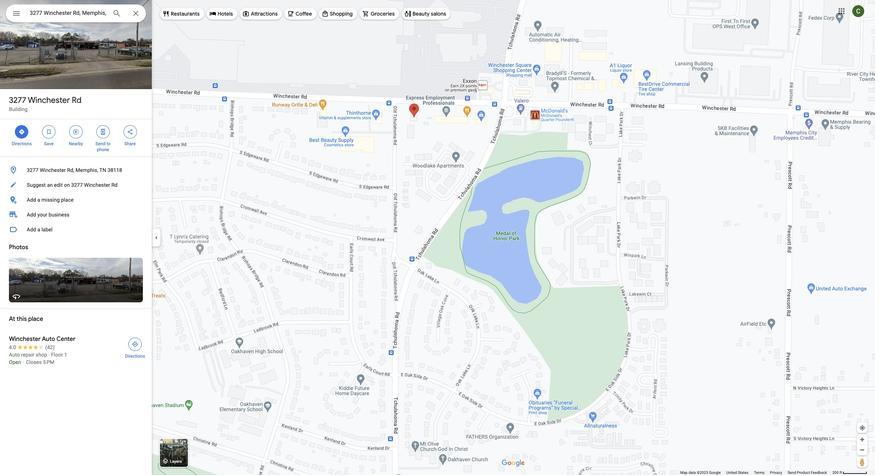 Task type: describe. For each thing, give the bounding box(es) containing it.
edit
[[54, 182, 63, 188]]

closes
[[26, 360, 42, 366]]

a for label
[[37, 227, 40, 233]]

united states button
[[726, 471, 749, 476]]

map
[[680, 471, 688, 476]]

ft
[[840, 471, 842, 476]]

repair
[[21, 352, 34, 358]]

auto repair shop · floor 1 open ⋅ closes 5 pm
[[9, 352, 67, 366]]

directions inside actions for 3277 winchester rd region
[[12, 141, 32, 147]]

rd inside button
[[111, 182, 118, 188]]

2 horizontal spatial 3277
[[71, 182, 83, 188]]

tn
[[99, 167, 106, 173]]

winchester auto center
[[9, 336, 75, 343]]

none field inside 3277 winchester rd, memphis, tn 38118 field
[[30, 9, 106, 17]]

suggest
[[27, 182, 46, 188]]

 button
[[6, 4, 27, 24]]


[[45, 128, 52, 136]]

to
[[107, 141, 111, 147]]

privacy button
[[770, 471, 782, 476]]


[[127, 128, 133, 136]]

·
[[48, 352, 50, 358]]

send product feedback
[[788, 471, 827, 476]]

winchester inside 3277 winchester rd building
[[28, 95, 70, 106]]

layers
[[170, 460, 182, 465]]

groceries
[[371, 10, 395, 17]]

shopping button
[[319, 5, 357, 23]]

shop
[[36, 352, 47, 358]]

add a label button
[[0, 223, 152, 237]]

send for send product feedback
[[788, 471, 796, 476]]

an
[[47, 182, 53, 188]]

restaurants
[[171, 10, 200, 17]]

send product feedback button
[[788, 471, 827, 476]]

share
[[124, 141, 136, 147]]

terms button
[[754, 471, 765, 476]]

1
[[64, 352, 67, 358]]

4.0
[[9, 345, 16, 351]]

collapse side panel image
[[152, 234, 160, 242]]

directions inside button
[[125, 354, 145, 359]]

3277 winchester rd building
[[9, 95, 81, 112]]

3277 for rd
[[9, 95, 26, 106]]

3277 for rd,
[[27, 167, 38, 173]]


[[18, 128, 25, 136]]

directions image
[[132, 342, 138, 348]]

add your business link
[[0, 208, 152, 223]]

united
[[726, 471, 737, 476]]

200 ft
[[833, 471, 842, 476]]

add for add a missing place
[[27, 197, 36, 203]]


[[12, 8, 21, 19]]

add for add a label
[[27, 227, 36, 233]]


[[100, 128, 106, 136]]

beauty salons button
[[401, 5, 451, 23]]

this
[[17, 316, 27, 323]]

zoom out image
[[860, 448, 865, 454]]

place inside button
[[61, 197, 74, 203]]

nearby
[[69, 141, 83, 147]]

open
[[9, 360, 21, 366]]

business
[[49, 212, 69, 218]]

winchester up 4.0 stars 42 reviews image
[[9, 336, 41, 343]]

add a missing place
[[27, 197, 74, 203]]

zoom in image
[[860, 438, 865, 443]]

memphis,
[[76, 167, 98, 173]]

missing
[[41, 197, 60, 203]]

privacy
[[770, 471, 782, 476]]

rd inside 3277 winchester rd building
[[72, 95, 81, 106]]

terms
[[754, 471, 765, 476]]

200
[[833, 471, 839, 476]]

add your business
[[27, 212, 69, 218]]

suggest an edit on 3277 winchester rd button
[[0, 178, 152, 193]]

attractions button
[[240, 5, 282, 23]]

building
[[9, 106, 28, 112]]



Task type: locate. For each thing, give the bounding box(es) containing it.
1 vertical spatial a
[[37, 227, 40, 233]]

label
[[41, 227, 53, 233]]

auto
[[42, 336, 55, 343], [9, 352, 20, 358]]

0 horizontal spatial place
[[28, 316, 43, 323]]

1 vertical spatial place
[[28, 316, 43, 323]]

send inside send to phone
[[95, 141, 105, 147]]

add inside button
[[27, 197, 36, 203]]

0 horizontal spatial rd
[[72, 95, 81, 106]]

0 vertical spatial auto
[[42, 336, 55, 343]]

add for add your business
[[27, 212, 36, 218]]

3 add from the top
[[27, 227, 36, 233]]

rd up 
[[72, 95, 81, 106]]


[[73, 128, 79, 136]]

0 vertical spatial a
[[37, 197, 40, 203]]

add inside 'button'
[[27, 227, 36, 233]]

add
[[27, 197, 36, 203], [27, 212, 36, 218], [27, 227, 36, 233]]

google
[[709, 471, 721, 476]]

3277
[[9, 95, 26, 106], [27, 167, 38, 173], [71, 182, 83, 188]]

your
[[37, 212, 47, 218]]

©2023
[[697, 471, 708, 476]]

a inside the add a missing place button
[[37, 197, 40, 203]]

1 vertical spatial 3277
[[27, 167, 38, 173]]

winchester up 
[[28, 95, 70, 106]]

suggest an edit on 3277 winchester rd
[[27, 182, 118, 188]]

groceries button
[[360, 5, 399, 23]]

1 horizontal spatial 3277
[[27, 167, 38, 173]]

hotels
[[218, 10, 233, 17]]

google account: christina overa  
(christinaovera9@gmail.com) image
[[853, 5, 864, 17]]

1 vertical spatial add
[[27, 212, 36, 218]]

auto up open
[[9, 352, 20, 358]]

0 vertical spatial 3277
[[9, 95, 26, 106]]

shopping
[[330, 10, 353, 17]]

add a missing place button
[[0, 193, 152, 208]]

send left product
[[788, 471, 796, 476]]

 search field
[[6, 4, 146, 24]]

beauty salons
[[413, 10, 446, 17]]

1 a from the top
[[37, 197, 40, 203]]

directions down 
[[12, 141, 32, 147]]

1 horizontal spatial place
[[61, 197, 74, 203]]

footer containing map data ©2023 google
[[680, 471, 833, 476]]

footer
[[680, 471, 833, 476]]

3277 winchester rd, memphis, tn 38118 button
[[0, 163, 152, 178]]

0 vertical spatial add
[[27, 197, 36, 203]]

google maps element
[[0, 0, 875, 476]]

1 vertical spatial send
[[788, 471, 796, 476]]

restaurants button
[[160, 5, 204, 23]]

3277 inside 3277 winchester rd building
[[9, 95, 26, 106]]

0 horizontal spatial auto
[[9, 352, 20, 358]]

coffee button
[[284, 5, 316, 23]]

coffee
[[296, 10, 312, 17]]

a
[[37, 197, 40, 203], [37, 227, 40, 233]]

5 pm
[[43, 360, 54, 366]]

rd,
[[67, 167, 74, 173]]

at this place
[[9, 316, 43, 323]]

4.0 stars 42 reviews image
[[9, 344, 55, 352]]

winchester down tn
[[84, 182, 110, 188]]

0 horizontal spatial directions
[[12, 141, 32, 147]]

(42)
[[45, 345, 55, 351]]

place
[[61, 197, 74, 203], [28, 316, 43, 323]]

data
[[689, 471, 696, 476]]

photos
[[9, 244, 28, 252]]

add left label
[[27, 227, 36, 233]]

place right this
[[28, 316, 43, 323]]

1 horizontal spatial send
[[788, 471, 796, 476]]

a for missing
[[37, 197, 40, 203]]

1 horizontal spatial auto
[[42, 336, 55, 343]]

auto up (42)
[[42, 336, 55, 343]]

auto inside auto repair shop · floor 1 open ⋅ closes 5 pm
[[9, 352, 20, 358]]

directions button
[[121, 336, 150, 360]]

map data ©2023 google
[[680, 471, 721, 476]]

attractions
[[251, 10, 278, 17]]

2 a from the top
[[37, 227, 40, 233]]

add left your
[[27, 212, 36, 218]]

3277 winchester rd, memphis, tn 38118
[[27, 167, 122, 173]]

38118
[[107, 167, 122, 173]]

footer inside google maps element
[[680, 471, 833, 476]]

3277 winchester rd main content
[[0, 0, 152, 476]]

a inside add a label 'button'
[[37, 227, 40, 233]]

0 horizontal spatial 3277
[[9, 95, 26, 106]]

center
[[56, 336, 75, 343]]

product
[[797, 471, 810, 476]]

rd
[[72, 95, 81, 106], [111, 182, 118, 188]]

at
[[9, 316, 15, 323]]

directions
[[12, 141, 32, 147], [125, 354, 145, 359]]

beauty
[[413, 10, 430, 17]]

0 horizontal spatial send
[[95, 141, 105, 147]]

place down on
[[61, 197, 74, 203]]

3277 right on
[[71, 182, 83, 188]]

200 ft button
[[833, 471, 867, 476]]

on
[[64, 182, 70, 188]]

2 vertical spatial 3277
[[71, 182, 83, 188]]

show street view coverage image
[[857, 457, 868, 468]]

show your location image
[[859, 425, 866, 432]]

3277 up building
[[9, 95, 26, 106]]

⋅
[[22, 360, 25, 366]]

feedback
[[811, 471, 827, 476]]

1 vertical spatial auto
[[9, 352, 20, 358]]

1 horizontal spatial rd
[[111, 182, 118, 188]]

0 vertical spatial rd
[[72, 95, 81, 106]]

1 horizontal spatial directions
[[125, 354, 145, 359]]

floor
[[51, 352, 63, 358]]

a left missing
[[37, 197, 40, 203]]

add down suggest
[[27, 197, 36, 203]]

send inside send product feedback button
[[788, 471, 796, 476]]

save
[[44, 141, 54, 147]]

None field
[[30, 9, 106, 17]]

phone
[[97, 147, 109, 153]]

3277 Winchester Rd, Memphis, TN 38118 field
[[6, 4, 146, 22]]

send up phone at the left of the page
[[95, 141, 105, 147]]

rd down 38118
[[111, 182, 118, 188]]

a left label
[[37, 227, 40, 233]]

directions down directions image
[[125, 354, 145, 359]]

winchester up the an at the top left of the page
[[40, 167, 66, 173]]

2 vertical spatial add
[[27, 227, 36, 233]]

0 vertical spatial place
[[61, 197, 74, 203]]

1 vertical spatial directions
[[125, 354, 145, 359]]

winchester
[[28, 95, 70, 106], [40, 167, 66, 173], [84, 182, 110, 188], [9, 336, 41, 343]]

add a label
[[27, 227, 53, 233]]

2 add from the top
[[27, 212, 36, 218]]

hotels button
[[206, 5, 237, 23]]

3277 up suggest
[[27, 167, 38, 173]]

send for send to phone
[[95, 141, 105, 147]]

states
[[738, 471, 749, 476]]

send to phone
[[95, 141, 111, 153]]

united states
[[726, 471, 749, 476]]

1 vertical spatial rd
[[111, 182, 118, 188]]

0 vertical spatial send
[[95, 141, 105, 147]]

1 add from the top
[[27, 197, 36, 203]]

0 vertical spatial directions
[[12, 141, 32, 147]]

send
[[95, 141, 105, 147], [788, 471, 796, 476]]

salons
[[431, 10, 446, 17]]

actions for 3277 winchester rd region
[[0, 119, 152, 157]]



Task type: vqa. For each thing, say whether or not it's contained in the screenshot.


